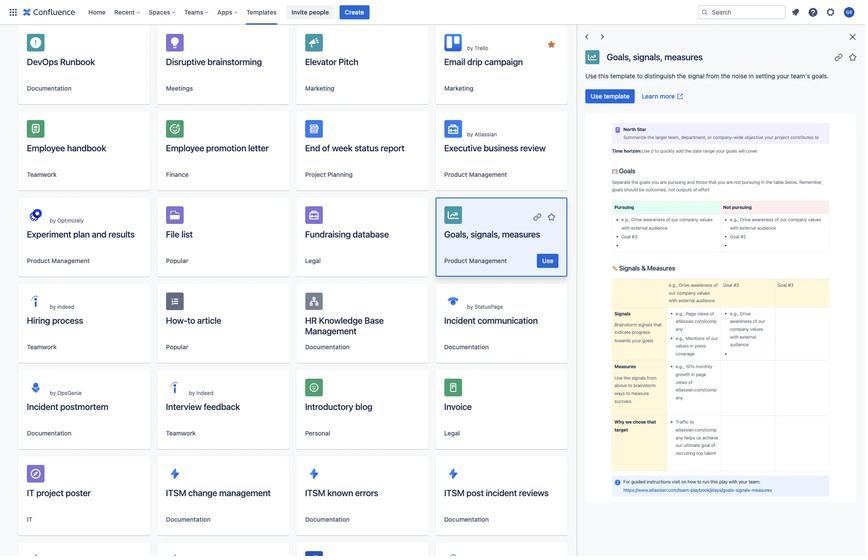 Task type: describe. For each thing, give the bounding box(es) containing it.
knowledge
[[319, 316, 363, 326]]

promotion
[[206, 143, 246, 153]]

article
[[197, 316, 221, 326]]

postmortem
[[60, 402, 108, 412]]

more
[[660, 93, 675, 100]]

by opsgenie
[[50, 390, 82, 397]]

indeed for feedback
[[196, 390, 213, 397]]

teamwork button for hiring
[[27, 343, 57, 352]]

templates
[[246, 8, 277, 16]]

marketing for elevator
[[305, 85, 334, 92]]

invite people button
[[286, 5, 334, 19]]

use for use this template to distinguish the signal from the noise in setting your team's goals.
[[586, 72, 597, 80]]

management
[[219, 489, 271, 499]]

list
[[181, 229, 193, 240]]

status
[[355, 143, 379, 153]]

handbook
[[67, 143, 106, 153]]

spaces button
[[146, 5, 179, 19]]

itsm for itsm post incident reviews
[[444, 489, 465, 499]]

popular for file
[[166, 257, 188, 265]]

project planning
[[305, 171, 353, 178]]

hr
[[305, 316, 317, 326]]

documentation button for post
[[444, 516, 489, 525]]

review
[[520, 143, 546, 153]]

use inside button
[[542, 257, 553, 265]]

product management button for executive
[[444, 170, 507, 179]]

documentation button for knowledge
[[305, 343, 350, 352]]

finance
[[166, 171, 189, 178]]

home link
[[86, 5, 108, 19]]

executive
[[444, 143, 482, 153]]

pitch
[[339, 57, 358, 67]]

legal for invoice
[[444, 430, 460, 437]]

by for drip
[[467, 45, 473, 52]]

it project poster
[[27, 489, 91, 499]]

feedback
[[204, 402, 240, 412]]

project planning button
[[305, 170, 353, 179]]

previous template image
[[582, 32, 592, 42]]

0 vertical spatial template
[[610, 72, 635, 80]]

fundraising database
[[305, 229, 389, 240]]

1 horizontal spatial to
[[637, 72, 643, 80]]

by for feedback
[[189, 390, 195, 397]]

opsgenie
[[57, 390, 82, 397]]

recent button
[[112, 5, 144, 19]]

use this template to distinguish the signal from the noise in setting your team's goals.
[[586, 72, 829, 80]]

appswitcher icon image
[[8, 7, 19, 17]]

0 vertical spatial star goals, signals, measures image
[[848, 52, 858, 62]]

teamwork for employee
[[27, 171, 57, 178]]

devops
[[27, 57, 58, 67]]

documentation for known
[[305, 516, 350, 524]]

itsm change management
[[166, 489, 271, 499]]

indeed for process
[[57, 304, 74, 311]]

marketing button for elevator
[[305, 84, 334, 93]]

executive business review
[[444, 143, 546, 153]]

1 vertical spatial to
[[187, 316, 195, 326]]

finance button
[[166, 170, 189, 179]]

itsm known errors
[[305, 489, 378, 499]]

1 horizontal spatial goals,
[[607, 52, 631, 62]]

meetings
[[166, 85, 193, 92]]

0 horizontal spatial measures
[[502, 229, 540, 240]]

it for it project poster
[[27, 489, 34, 499]]

meetings button
[[166, 84, 193, 93]]

by trello
[[467, 45, 488, 52]]

unstar email drip campaign image
[[546, 39, 557, 50]]

interview
[[166, 402, 202, 412]]

teamwork button for employee
[[27, 170, 57, 179]]

project
[[305, 171, 326, 178]]

elevator
[[305, 57, 337, 67]]

your
[[777, 72, 789, 80]]

report
[[381, 143, 405, 153]]

your profile and preferences image
[[844, 7, 855, 17]]

learn more
[[642, 93, 675, 100]]

introductory blog
[[305, 402, 372, 412]]

file list
[[166, 229, 193, 240]]

post
[[466, 489, 484, 499]]

documentation for knowledge
[[305, 344, 350, 351]]

1 horizontal spatial signals,
[[633, 52, 663, 62]]

use template
[[591, 93, 630, 100]]

0 vertical spatial measures
[[665, 52, 703, 62]]

settings icon image
[[825, 7, 836, 17]]

week
[[332, 143, 353, 153]]

disruptive brainstorming
[[166, 57, 262, 67]]

poster
[[66, 489, 91, 499]]

management inside hr knowledge base management
[[305, 326, 357, 337]]

0 vertical spatial goals, signals, measures
[[607, 52, 703, 62]]

setting
[[755, 72, 775, 80]]

employee for employee promotion letter
[[166, 143, 204, 153]]

base
[[365, 316, 384, 326]]

change
[[188, 489, 217, 499]]

employee for employee handbook
[[27, 143, 65, 153]]

use for use template
[[591, 93, 602, 100]]

documentation for change
[[166, 516, 211, 524]]

share link image
[[532, 212, 543, 222]]

errors
[[355, 489, 378, 499]]

by for communication
[[467, 304, 473, 311]]

itsm for itsm change management
[[166, 489, 186, 499]]

experiment plan and results
[[27, 229, 135, 240]]

use button
[[537, 254, 559, 268]]

email
[[444, 57, 465, 67]]

fundraising
[[305, 229, 351, 240]]

interview feedback
[[166, 402, 240, 412]]

team's
[[791, 72, 810, 80]]

it button
[[27, 516, 32, 525]]

product management button for experiment
[[27, 257, 90, 266]]

how-
[[166, 316, 187, 326]]

drip
[[467, 57, 483, 67]]

learn more link
[[637, 89, 689, 104]]

invoice
[[444, 402, 472, 412]]

disruptive
[[166, 57, 206, 67]]



Task type: vqa. For each thing, say whether or not it's contained in the screenshot.
from
yes



Task type: locate. For each thing, give the bounding box(es) containing it.
0 horizontal spatial signals,
[[471, 229, 500, 240]]

0 horizontal spatial employee
[[27, 143, 65, 153]]

1 horizontal spatial goals, signals, measures
[[607, 52, 703, 62]]

hr knowledge base management
[[305, 316, 384, 337]]

legal button for invoice
[[444, 429, 460, 438]]

popular for how-
[[166, 344, 188, 351]]

2 vertical spatial use
[[542, 257, 553, 265]]

invite people
[[292, 8, 329, 16]]

marketing down email
[[444, 85, 473, 92]]

use template button
[[586, 89, 635, 104]]

popular
[[166, 257, 188, 265], [166, 344, 188, 351]]

2 vertical spatial teamwork
[[166, 430, 196, 437]]

itsm left change
[[166, 489, 186, 499]]

teamwork for hiring
[[27, 344, 57, 351]]

2 the from the left
[[721, 72, 730, 80]]

1 horizontal spatial measures
[[665, 52, 703, 62]]

0 horizontal spatial legal
[[305, 257, 321, 265]]

by left "trello"
[[467, 45, 473, 52]]

the left signal on the right
[[677, 72, 686, 80]]

documentation button for runbook
[[27, 84, 71, 93]]

marketing button for email
[[444, 84, 473, 93]]

goals,
[[607, 52, 631, 62], [444, 229, 469, 240]]

by indeed for feedback
[[189, 390, 213, 397]]

banner
[[0, 0, 865, 25]]

1 vertical spatial legal button
[[444, 429, 460, 438]]

personal
[[305, 430, 330, 437]]

teams button
[[182, 5, 212, 19]]

1 vertical spatial goals,
[[444, 229, 469, 240]]

1 horizontal spatial the
[[721, 72, 730, 80]]

help icon image
[[808, 7, 818, 17]]

1 vertical spatial use
[[591, 93, 602, 100]]

documentation button for known
[[305, 516, 350, 525]]

documentation down known
[[305, 516, 350, 524]]

letter
[[248, 143, 269, 153]]

use
[[586, 72, 597, 80], [591, 93, 602, 100], [542, 257, 553, 265]]

the right 'from'
[[721, 72, 730, 80]]

1 marketing button from the left
[[305, 84, 334, 93]]

0 horizontal spatial goals, signals, measures
[[444, 229, 540, 240]]

by left statuspage
[[467, 304, 473, 311]]

1 vertical spatial by indeed
[[189, 390, 213, 397]]

marketing button down email
[[444, 84, 473, 93]]

0 vertical spatial to
[[637, 72, 643, 80]]

incident down by opsgenie
[[27, 402, 58, 412]]

end of week status report
[[305, 143, 405, 153]]

product management for executive
[[444, 171, 507, 178]]

documentation for runbook
[[27, 85, 71, 92]]

0 horizontal spatial itsm
[[166, 489, 186, 499]]

legal button for fundraising database
[[305, 257, 321, 266]]

planning
[[327, 171, 353, 178]]

incident
[[486, 489, 517, 499]]

teamwork button down hiring
[[27, 343, 57, 352]]

teamwork button
[[27, 170, 57, 179], [27, 343, 57, 352], [166, 429, 196, 438]]

documentation for post
[[444, 516, 489, 524]]

by
[[467, 45, 473, 52], [467, 131, 473, 138], [50, 218, 56, 224], [50, 304, 56, 311], [467, 304, 473, 311], [50, 390, 56, 397], [189, 390, 195, 397]]

product
[[444, 171, 467, 178], [27, 257, 50, 265], [444, 257, 467, 265]]

use inside 'button'
[[591, 93, 602, 100]]

2 popular from the top
[[166, 344, 188, 351]]

0 vertical spatial popular button
[[166, 257, 188, 266]]

by atlassian
[[467, 131, 497, 138]]

documentation button down known
[[305, 516, 350, 525]]

employee promotion letter
[[166, 143, 269, 153]]

marketing for email
[[444, 85, 473, 92]]

teams
[[184, 8, 203, 16]]

documentation down hr knowledge base management
[[305, 344, 350, 351]]

popular button down file list
[[166, 257, 188, 266]]

introductory
[[305, 402, 353, 412]]

teamwork
[[27, 171, 57, 178], [27, 344, 57, 351], [166, 430, 196, 437]]

0 horizontal spatial star goals, signals, measures image
[[546, 212, 557, 222]]

1 horizontal spatial employee
[[166, 143, 204, 153]]

of
[[322, 143, 330, 153]]

by up executive
[[467, 131, 473, 138]]

documentation button down incident communication
[[444, 343, 489, 352]]

by indeed for process
[[50, 304, 74, 311]]

incident postmortem
[[27, 402, 108, 412]]

by for plan
[[50, 218, 56, 224]]

popular button for file
[[166, 257, 188, 266]]

indeed up interview feedback
[[196, 390, 213, 397]]

1 employee from the left
[[27, 143, 65, 153]]

0 vertical spatial it
[[27, 489, 34, 499]]

apps
[[217, 8, 232, 16]]

1 vertical spatial star goals, signals, measures image
[[546, 212, 557, 222]]

banner containing home
[[0, 0, 865, 25]]

template right this
[[610, 72, 635, 80]]

1 vertical spatial incident
[[27, 402, 58, 412]]

incident down by statuspage
[[444, 316, 476, 326]]

1 itsm from the left
[[166, 489, 186, 499]]

incident
[[444, 316, 476, 326], [27, 402, 58, 412]]

product management button
[[444, 170, 507, 179], [27, 257, 90, 266], [444, 257, 507, 266]]

optimizely
[[57, 218, 84, 224]]

popular button down how-
[[166, 343, 188, 352]]

1 the from the left
[[677, 72, 686, 80]]

campaign
[[485, 57, 523, 67]]

learn
[[642, 93, 658, 100]]

itsm post incident reviews
[[444, 489, 549, 499]]

2 it from the top
[[27, 516, 32, 524]]

by for process
[[50, 304, 56, 311]]

documentation button down change
[[166, 516, 211, 525]]

1 horizontal spatial by indeed
[[189, 390, 213, 397]]

confluence image
[[23, 7, 75, 17], [23, 7, 75, 17]]

brainstorming
[[208, 57, 262, 67]]

1 vertical spatial popular
[[166, 344, 188, 351]]

documentation button for postmortem
[[27, 429, 71, 438]]

legal button
[[305, 257, 321, 266], [444, 429, 460, 438]]

experiment
[[27, 229, 71, 240]]

0 horizontal spatial the
[[677, 72, 686, 80]]

2 horizontal spatial itsm
[[444, 489, 465, 499]]

1 horizontal spatial itsm
[[305, 489, 325, 499]]

trello
[[475, 45, 488, 52]]

recent
[[114, 8, 135, 16]]

plan
[[73, 229, 90, 240]]

documentation button down hr knowledge base management
[[305, 343, 350, 352]]

blog
[[355, 402, 372, 412]]

indeed
[[57, 304, 74, 311], [196, 390, 213, 397]]

it left project
[[27, 489, 34, 499]]

2 marketing from the left
[[444, 85, 473, 92]]

0 vertical spatial signals,
[[633, 52, 663, 62]]

0 vertical spatial by indeed
[[50, 304, 74, 311]]

1 vertical spatial legal
[[444, 430, 460, 437]]

spaces
[[149, 8, 170, 16]]

indeed up the process
[[57, 304, 74, 311]]

1 vertical spatial teamwork
[[27, 344, 57, 351]]

in
[[749, 72, 754, 80]]

itsm left known
[[305, 489, 325, 499]]

star goals, signals, measures image right share link image at the top right of page
[[546, 212, 557, 222]]

legal button down invoice
[[444, 429, 460, 438]]

product management
[[444, 171, 507, 178], [27, 257, 90, 265], [444, 257, 507, 265]]

1 popular from the top
[[166, 257, 188, 265]]

product management for experiment
[[27, 257, 90, 265]]

it down the it project poster
[[27, 516, 32, 524]]

1 popular button from the top
[[166, 257, 188, 266]]

1 vertical spatial indeed
[[196, 390, 213, 397]]

documentation button down devops at left top
[[27, 84, 71, 93]]

1 horizontal spatial marketing button
[[444, 84, 473, 93]]

documentation down incident postmortem
[[27, 430, 71, 437]]

by indeed up interview feedback
[[189, 390, 213, 397]]

documentation for communication
[[444, 344, 489, 351]]

teamwork down employee handbook
[[27, 171, 57, 178]]

2 itsm from the left
[[305, 489, 325, 499]]

1 horizontal spatial star goals, signals, measures image
[[848, 52, 858, 62]]

and
[[92, 229, 106, 240]]

management
[[469, 171, 507, 178], [52, 257, 90, 265], [469, 257, 507, 265], [305, 326, 357, 337]]

process
[[52, 316, 83, 326]]

share link image
[[833, 52, 844, 62]]

2 popular button from the top
[[166, 343, 188, 352]]

0 vertical spatial legal button
[[305, 257, 321, 266]]

1 horizontal spatial indeed
[[196, 390, 213, 397]]

product for experiment plan and results
[[27, 257, 50, 265]]

documentation down devops at left top
[[27, 85, 71, 92]]

apps button
[[215, 5, 241, 19]]

template down this
[[604, 93, 630, 100]]

0 vertical spatial indeed
[[57, 304, 74, 311]]

atlassian
[[475, 131, 497, 138]]

0 vertical spatial legal
[[305, 257, 321, 265]]

star goals, signals, measures image
[[848, 52, 858, 62], [546, 212, 557, 222]]

search image
[[701, 9, 708, 16]]

to left article
[[187, 316, 195, 326]]

incident communication
[[444, 316, 538, 326]]

measures down share link image at the top right of page
[[502, 229, 540, 240]]

known
[[327, 489, 353, 499]]

documentation for postmortem
[[27, 430, 71, 437]]

1 it from the top
[[27, 489, 34, 499]]

goals.
[[812, 72, 829, 80]]

legal for fundraising database
[[305, 257, 321, 265]]

hiring process
[[27, 316, 83, 326]]

legal
[[305, 257, 321, 265], [444, 430, 460, 437]]

from
[[706, 72, 719, 80]]

1 vertical spatial measures
[[502, 229, 540, 240]]

0 horizontal spatial marketing
[[305, 85, 334, 92]]

popular down how-
[[166, 344, 188, 351]]

by optimizely
[[50, 218, 84, 224]]

it for it
[[27, 516, 32, 524]]

template inside 'button'
[[604, 93, 630, 100]]

0 horizontal spatial marketing button
[[305, 84, 334, 93]]

legal button down fundraising
[[305, 257, 321, 266]]

documentation button
[[27, 84, 71, 93], [305, 343, 350, 352], [444, 343, 489, 352], [27, 429, 71, 438], [166, 516, 211, 525], [305, 516, 350, 525], [444, 516, 489, 525]]

this
[[598, 72, 609, 80]]

hiring
[[27, 316, 50, 326]]

signal
[[688, 72, 705, 80]]

by up hiring process
[[50, 304, 56, 311]]

0 vertical spatial use
[[586, 72, 597, 80]]

1 vertical spatial popular button
[[166, 343, 188, 352]]

employee left handbook
[[27, 143, 65, 153]]

documentation button for communication
[[444, 343, 489, 352]]

0 horizontal spatial by indeed
[[50, 304, 74, 311]]

3 itsm from the left
[[444, 489, 465, 499]]

product for executive business review
[[444, 171, 467, 178]]

1 horizontal spatial incident
[[444, 316, 476, 326]]

personal button
[[305, 429, 330, 438]]

0 vertical spatial popular
[[166, 257, 188, 265]]

1 vertical spatial goals, signals, measures
[[444, 229, 540, 240]]

2 marketing button from the left
[[444, 84, 473, 93]]

marketing down elevator
[[305, 85, 334, 92]]

0 horizontal spatial incident
[[27, 402, 58, 412]]

teamwork button for interview
[[166, 429, 196, 438]]

incident for incident postmortem
[[27, 402, 58, 412]]

documentation down post
[[444, 516, 489, 524]]

documentation down change
[[166, 516, 211, 524]]

Search field
[[698, 5, 786, 19]]

runbook
[[60, 57, 95, 67]]

by for postmortem
[[50, 390, 56, 397]]

teamwork down "interview"
[[166, 430, 196, 437]]

0 horizontal spatial to
[[187, 316, 195, 326]]

marketing
[[305, 85, 334, 92], [444, 85, 473, 92]]

how-to article
[[166, 316, 221, 326]]

home
[[88, 8, 106, 16]]

1 marketing from the left
[[305, 85, 334, 92]]

marketing button
[[305, 84, 334, 93], [444, 84, 473, 93]]

0 horizontal spatial legal button
[[305, 257, 321, 266]]

templates link
[[244, 5, 279, 19]]

itsm for itsm known errors
[[305, 489, 325, 499]]

by up "interview"
[[189, 390, 195, 397]]

legal down invoice
[[444, 430, 460, 437]]

to
[[637, 72, 643, 80], [187, 316, 195, 326]]

statuspage
[[475, 304, 503, 311]]

documentation down incident communication
[[444, 344, 489, 351]]

measures up signal on the right
[[665, 52, 703, 62]]

0 vertical spatial goals,
[[607, 52, 631, 62]]

reviews
[[519, 489, 549, 499]]

1 vertical spatial teamwork button
[[27, 343, 57, 352]]

documentation button down post
[[444, 516, 489, 525]]

teamwork down hiring
[[27, 344, 57, 351]]

1 vertical spatial signals,
[[471, 229, 500, 240]]

1 vertical spatial it
[[27, 516, 32, 524]]

close image
[[848, 32, 858, 42]]

project
[[36, 489, 64, 499]]

popular button for how-
[[166, 343, 188, 352]]

documentation
[[27, 85, 71, 92], [305, 344, 350, 351], [444, 344, 489, 351], [27, 430, 71, 437], [166, 516, 211, 524], [305, 516, 350, 524], [444, 516, 489, 524]]

communication
[[478, 316, 538, 326]]

global element
[[5, 0, 696, 24]]

people
[[309, 8, 329, 16]]

1 horizontal spatial legal
[[444, 430, 460, 437]]

1 vertical spatial template
[[604, 93, 630, 100]]

popular button
[[166, 257, 188, 266], [166, 343, 188, 352]]

documentation button down incident postmortem
[[27, 429, 71, 438]]

business
[[484, 143, 518, 153]]

2 vertical spatial teamwork button
[[166, 429, 196, 438]]

marketing button down elevator
[[305, 84, 334, 93]]

by indeed up the process
[[50, 304, 74, 311]]

legal down fundraising
[[305, 257, 321, 265]]

email drip campaign
[[444, 57, 523, 67]]

distinguish
[[644, 72, 675, 80]]

employee handbook
[[27, 143, 106, 153]]

next template image
[[597, 32, 608, 42]]

0 horizontal spatial goals,
[[444, 229, 469, 240]]

2 employee from the left
[[166, 143, 204, 153]]

star goals, signals, measures image right share link icon at the right of page
[[848, 52, 858, 62]]

teamwork button down employee handbook
[[27, 170, 57, 179]]

by left opsgenie
[[50, 390, 56, 397]]

create
[[345, 8, 364, 16]]

employee up the finance on the top left of page
[[166, 143, 204, 153]]

popular down file list
[[166, 257, 188, 265]]

devops runbook
[[27, 57, 95, 67]]

by up experiment
[[50, 218, 56, 224]]

itsm
[[166, 489, 186, 499], [305, 489, 325, 499], [444, 489, 465, 499]]

0 vertical spatial teamwork button
[[27, 170, 57, 179]]

to left distinguish
[[637, 72, 643, 80]]

1 horizontal spatial marketing
[[444, 85, 473, 92]]

teamwork button down "interview"
[[166, 429, 196, 438]]

documentation button for change
[[166, 516, 211, 525]]

by for business
[[467, 131, 473, 138]]

0 vertical spatial teamwork
[[27, 171, 57, 178]]

itsm left post
[[444, 489, 465, 499]]

0 horizontal spatial indeed
[[57, 304, 74, 311]]

incident for incident communication
[[444, 316, 476, 326]]

1 horizontal spatial legal button
[[444, 429, 460, 438]]

0 vertical spatial incident
[[444, 316, 476, 326]]

notification icon image
[[790, 7, 801, 17]]

teamwork for interview
[[166, 430, 196, 437]]



